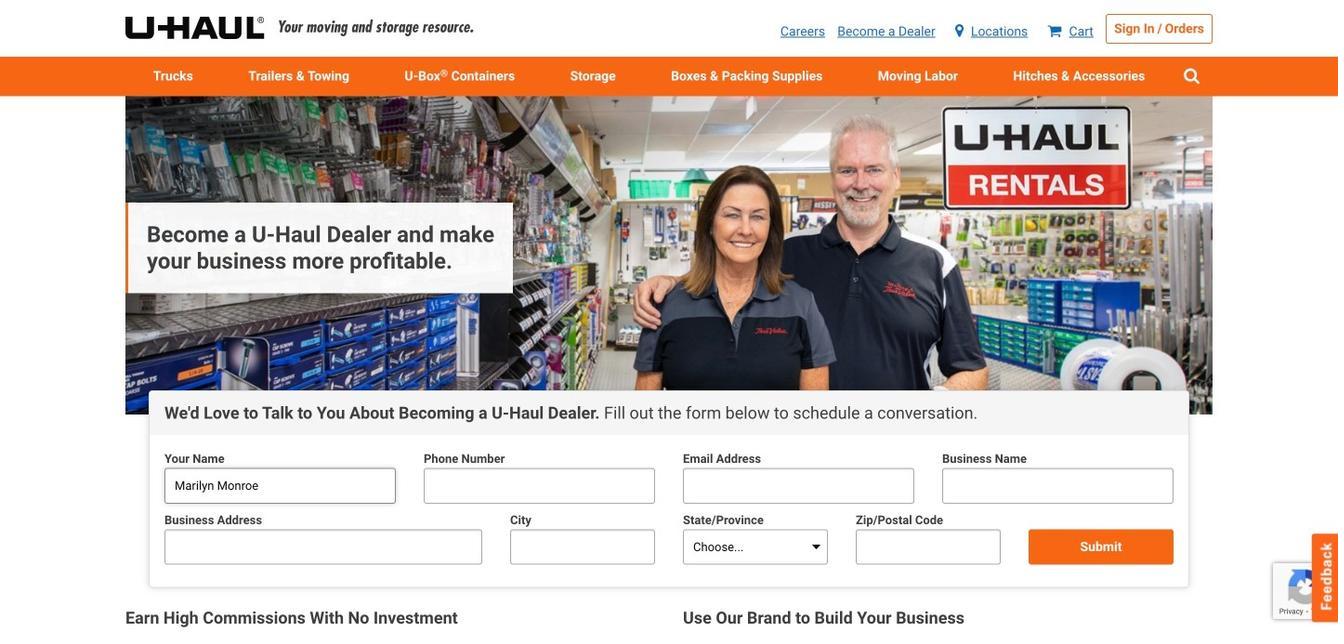 Task type: vqa. For each thing, say whether or not it's contained in the screenshot.
6th MENU ITEM from the right
yes



Task type: describe. For each thing, give the bounding box(es) containing it.
1 menu item from the left
[[126, 57, 221, 96]]

3 menu item from the left
[[543, 57, 644, 96]]



Task type: locate. For each thing, give the bounding box(es) containing it.
a couple inside of a u-haul store image
[[126, 96, 1213, 415]]

None text field
[[165, 468, 396, 504]]

None email field
[[683, 468, 915, 504]]

None telephone field
[[424, 468, 656, 504]]

2 menu item from the left
[[221, 57, 377, 96]]

6 menu item from the left
[[986, 57, 1173, 96]]

menu
[[126, 57, 1213, 96]]

5 menu item from the left
[[851, 57, 986, 96]]

menu item
[[126, 57, 221, 96], [221, 57, 377, 96], [543, 57, 644, 96], [644, 57, 851, 96], [851, 57, 986, 96], [986, 57, 1173, 96]]

4 menu item from the left
[[644, 57, 851, 96]]

banner
[[0, 0, 1339, 96], [126, 96, 1213, 415]]

None text field
[[943, 468, 1174, 504], [165, 529, 483, 565], [510, 529, 656, 565], [856, 529, 1001, 565], [943, 468, 1174, 504], [165, 529, 483, 565], [510, 529, 656, 565], [856, 529, 1001, 565]]



